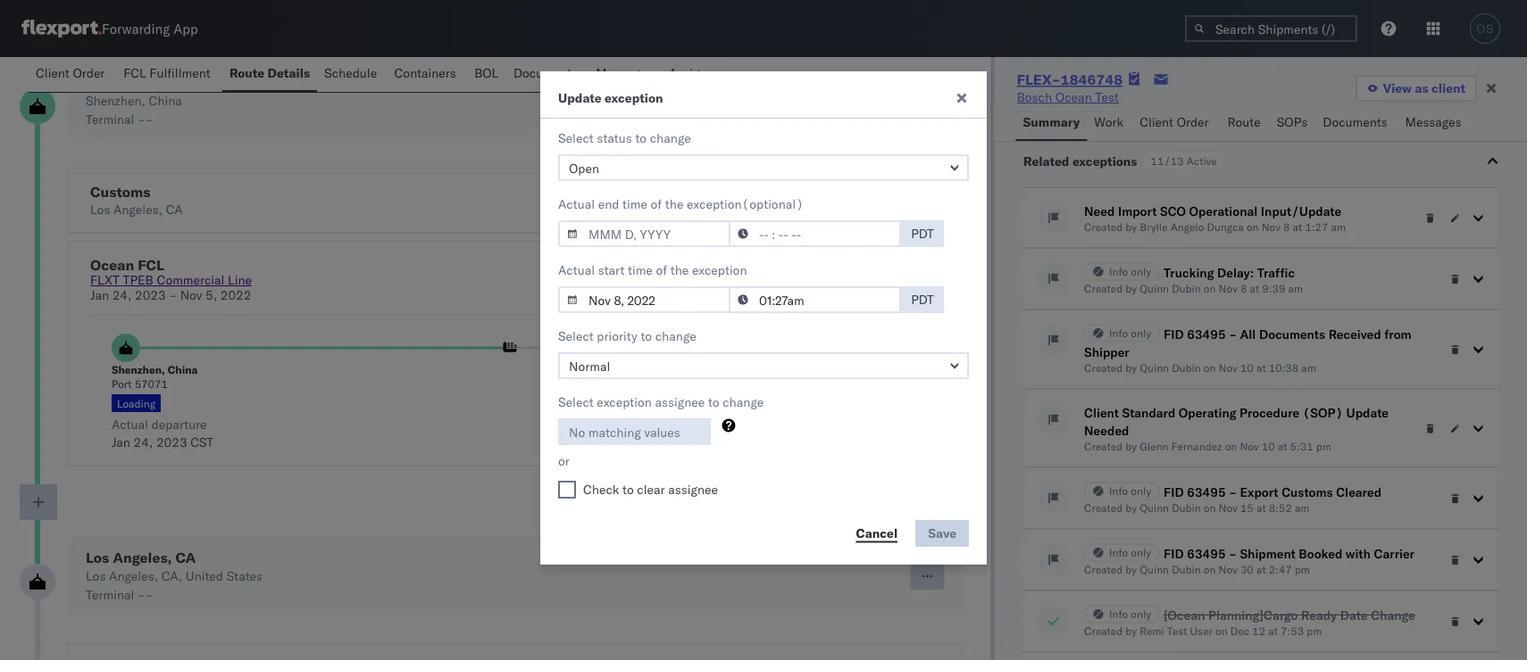 Task type: locate. For each thing, give the bounding box(es) containing it.
1 vertical spatial shenzhen,
[[86, 93, 145, 109]]

client order down flexport. image
[[36, 65, 105, 81]]

0 vertical spatial client order button
[[29, 57, 116, 92]]

1 63495 from the top
[[1187, 327, 1225, 342]]

cancel
[[856, 526, 898, 541]]

10 down fid 63495 - all documents received from shipper
[[1240, 362, 1253, 376]]

1 vertical spatial time
[[628, 263, 653, 278]]

1 select from the top
[[558, 130, 594, 146]]

flexport. image
[[21, 20, 102, 37]]

angeles, inside "customs los angeles, ca"
[[113, 202, 163, 218]]

2 port from the left
[[873, 378, 893, 391]]

of right voyage
[[656, 263, 667, 278]]

the for end
[[665, 196, 684, 212]]

1 horizontal spatial port
[[873, 378, 893, 391]]

check
[[583, 482, 619, 498]]

2 vertical spatial china
[[168, 363, 198, 377]]

at inside client standard operating procedure (sop) update needed created by glenn fernandez on nov 10 at 5:31 pm
[[1277, 441, 1287, 454]]

fcl fulfillment button
[[116, 57, 222, 92]]

or
[[558, 454, 570, 469]]

1 horizontal spatial client order
[[1140, 114, 1209, 130]]

ocean
[[1055, 89, 1092, 105], [90, 257, 134, 275]]

0 horizontal spatial client order button
[[29, 57, 116, 92]]

2023
[[135, 288, 166, 304], [156, 435, 187, 451]]

1 horizontal spatial route
[[1227, 114, 1261, 130]]

1 vertical spatial order
[[1177, 114, 1209, 130]]

4 only from the top
[[1130, 547, 1151, 560]]

0 horizontal spatial port
[[112, 378, 132, 391]]

need
[[1084, 204, 1114, 219]]

2 only from the top
[[1130, 327, 1151, 341]]

2 info only from the top
[[1109, 327, 1151, 341]]

10 left 5:31
[[1261, 441, 1274, 454]]

5 by from the top
[[1125, 502, 1136, 516]]

los inside los angeles, ca port 2704
[[840, 363, 857, 377]]

needed
[[1084, 423, 1129, 439]]

3 created from the top
[[1084, 362, 1122, 376]]

-- : -- -- text field down kantata
[[729, 287, 901, 313]]

1 vertical spatial 24,
[[134, 435, 153, 451]]

ca up ocean fcl flxt tpeb commercial line jan 24, 2023 - nov 5, 2022
[[166, 202, 183, 218]]

by inside need import sco operational input/update created by brylle angelo dungca on nov 8 at 1:27 am
[[1125, 221, 1136, 234]]

0 vertical spatial actual
[[558, 196, 595, 212]]

bol button
[[467, 57, 506, 92]]

end
[[598, 196, 619, 212]]

1 terminal from the top
[[86, 112, 134, 128]]

cst
[[190, 435, 214, 451]]

am
[[1331, 221, 1345, 234], [1288, 283, 1302, 296], [1301, 362, 1316, 376], [1294, 502, 1309, 516]]

1 horizontal spatial import
[[1118, 204, 1156, 219]]

to down normal text field
[[708, 395, 719, 410]]

4 created from the top
[[1084, 441, 1122, 454]]

shenzhen, inside shenzhen, china port 57071 loading actual departure jan 24, 2023 cst
[[112, 363, 165, 377]]

on right dungca
[[1246, 221, 1258, 234]]

1 horizontal spatial update
[[1346, 405, 1388, 421]]

3 info only from the top
[[1109, 485, 1151, 499]]

need import sco operational input/update created by brylle angelo dungca on nov 8 at 1:27 am
[[1084, 204, 1345, 234]]

client order button
[[29, 57, 116, 92], [1133, 106, 1220, 141]]

actual
[[558, 196, 595, 212], [558, 263, 595, 278], [112, 417, 148, 433]]

12
[[1252, 626, 1265, 639]]

0 horizontal spatial client
[[36, 65, 69, 81]]

4 quinn from the top
[[1139, 564, 1169, 577]]

angelo
[[1170, 221, 1204, 234]]

2 created from the top
[[1084, 283, 1122, 296]]

4 by from the top
[[1125, 441, 1136, 454]]

united
[[185, 569, 223, 585]]

1 vertical spatial -- : -- -- text field
[[729, 287, 901, 313]]

0 vertical spatial 10
[[1240, 362, 1253, 376]]

63495
[[1187, 327, 1225, 342], [1187, 485, 1225, 501], [1187, 547, 1225, 562]]

1 dubin from the top
[[1171, 283, 1200, 296]]

flex-1846748
[[1017, 71, 1123, 88]]

fcl
[[123, 65, 146, 81], [138, 257, 164, 275]]

0 vertical spatial client order
[[36, 65, 105, 81]]

unloading for customs unloading
[[774, 397, 824, 411]]

actual start time of the exception
[[558, 263, 747, 278]]

port left 2704
[[873, 378, 893, 391]]

customs inside "customs los angeles, ca"
[[90, 184, 150, 201]]

1 info only from the top
[[1109, 266, 1151, 279]]

0 vertical spatial 2023
[[135, 288, 166, 304]]

update
[[558, 90, 602, 106], [1346, 405, 1388, 421]]

[ocean
[[1163, 608, 1205, 624]]

2 63495 from the top
[[1187, 485, 1225, 501]]

order up active
[[1177, 114, 1209, 130]]

quinn up [ocean at the right of page
[[1139, 564, 1169, 577]]

MMM D, YYYY text field
[[558, 287, 730, 313]]

only for fid 63495 - shipment booked with carrier
[[1130, 547, 1151, 560]]

select up or at the bottom of the page
[[558, 395, 594, 410]]

route button
[[1220, 106, 1270, 141]]

test inside 'link'
[[1095, 89, 1119, 105]]

0 vertical spatial client
[[36, 65, 69, 81]]

only for fid 63495 - export customs cleared
[[1130, 485, 1151, 499]]

0 vertical spatial order
[[73, 65, 105, 81]]

0 vertical spatial terminal
[[86, 112, 134, 128]]

2 terminal from the top
[[86, 588, 134, 604]]

1 horizontal spatial messages
[[1405, 114, 1461, 130]]

only down brylle
[[1130, 266, 1151, 279]]

terminal inside los angeles, ca los angeles, ca, united states terminal --
[[86, 588, 134, 604]]

client down flexport. image
[[36, 65, 69, 81]]

update up the status
[[558, 90, 602, 106]]

info for trucking delay: traffic
[[1109, 266, 1128, 279]]

quinn for fid 63495 - shipment booked with carrier
[[1139, 564, 1169, 577]]

ca up ca,
[[175, 550, 196, 568]]

1 quinn from the top
[[1139, 283, 1169, 296]]

china down app
[[161, 74, 201, 92]]

1 horizontal spatial customs
[[729, 397, 772, 411]]

6 by from the top
[[1125, 564, 1136, 577]]

info only up "created by quinn dubin on nov 30 at 2:47 pm"
[[1109, 547, 1151, 560]]

states
[[227, 569, 263, 585]]

nov down trucking delay: traffic
[[1218, 283, 1237, 296]]

quinn down trucking
[[1139, 283, 1169, 296]]

update exception
[[558, 90, 663, 106]]

info up "shipper"
[[1109, 327, 1128, 341]]

of for end
[[651, 196, 662, 212]]

pm down "fid 63495 - shipment booked with carrier"
[[1294, 564, 1309, 577]]

7 by from the top
[[1125, 626, 1136, 639]]

only for fid 63495 - all documents received from shipper
[[1130, 327, 1151, 341]]

4 info from the top
[[1109, 547, 1128, 560]]

1 horizontal spatial messages button
[[1398, 106, 1471, 141]]

on inside client standard operating procedure (sop) update needed created by glenn fernandez on nov 10 at 5:31 pm
[[1224, 441, 1237, 454]]

vessel kantata
[[694, 258, 788, 273]]

10 inside client standard operating procedure (sop) update needed created by glenn fernandez on nov 10 at 5:31 pm
[[1261, 441, 1274, 454]]

info
[[1109, 266, 1128, 279], [1109, 327, 1128, 341], [1109, 485, 1128, 499], [1109, 547, 1128, 560], [1109, 609, 1128, 622]]

shenzhen, up 57071 at the left bottom of the page
[[112, 363, 165, 377]]

2 quinn from the top
[[1139, 362, 1169, 376]]

0 vertical spatial 8
[[1283, 221, 1289, 234]]

documents down view
[[1323, 114, 1387, 130]]

0 vertical spatial 24,
[[112, 288, 132, 304]]

shenzhen, for shenzhen, china port 57071 loading actual departure jan 24, 2023 cst
[[112, 363, 165, 377]]

1 fid from the top
[[1163, 327, 1183, 342]]

actual down loading
[[112, 417, 148, 433]]

fid for fid 63495 - export customs cleared
[[1163, 485, 1183, 501]]

client up 'needed'
[[1084, 405, 1118, 421]]

24, left commercial
[[112, 288, 132, 304]]

route for route
[[1227, 114, 1261, 130]]

messages down view as client
[[1405, 114, 1461, 130]]

0 vertical spatial ocean
[[1055, 89, 1092, 105]]

client order
[[36, 65, 105, 81], [1140, 114, 1209, 130]]

select for select exception assignee to change
[[558, 395, 594, 410]]

info only
[[1109, 266, 1151, 279], [1109, 327, 1151, 341], [1109, 485, 1151, 499], [1109, 547, 1151, 560], [1109, 609, 1151, 622]]

on right fernandez
[[1224, 441, 1237, 454]]

1 -- : -- -- text field from the top
[[729, 221, 901, 247]]

messages button down view as client
[[1398, 106, 1471, 141]]

client
[[1432, 80, 1465, 96]]

1 vertical spatial jan
[[112, 435, 130, 451]]

63495 inside fid 63495 - all documents received from shipper
[[1187, 327, 1225, 342]]

1 unloading from the left
[[663, 397, 712, 411]]

nov inside ocean fcl flxt tpeb commercial line jan 24, 2023 - nov 5, 2022
[[180, 288, 202, 304]]

ocean inside ocean fcl flxt tpeb commercial line jan 24, 2023 - nov 5, 2022
[[90, 257, 134, 275]]

china for shenzhen, china port 57071 loading actual departure jan 24, 2023 cst
[[168, 363, 198, 377]]

nov down procedure
[[1239, 441, 1258, 454]]

1 vertical spatial 10
[[1261, 441, 1274, 454]]

3 quinn from the top
[[1139, 502, 1169, 516]]

nov inside client standard operating procedure (sop) update needed created by glenn fernandez on nov 10 at 5:31 pm
[[1239, 441, 1258, 454]]

1 horizontal spatial unloading
[[774, 397, 824, 411]]

am right 9:39
[[1288, 283, 1302, 296]]

documents button
[[506, 57, 589, 92], [1316, 106, 1398, 141]]

1 horizontal spatial client
[[1084, 405, 1118, 421]]

Open text field
[[558, 154, 969, 181]]

am for fid 63495 - all documents received from shipper
[[1301, 362, 1316, 376]]

jan down loading
[[112, 435, 130, 451]]

created
[[1084, 221, 1122, 234], [1084, 283, 1122, 296], [1084, 362, 1122, 376], [1084, 441, 1122, 454], [1084, 502, 1122, 516], [1084, 564, 1122, 577], [1084, 626, 1122, 639]]

info only down brylle
[[1109, 266, 1151, 279]]

kantata
[[734, 258, 788, 273]]

1 vertical spatial actual
[[558, 263, 595, 278]]

1 horizontal spatial jan
[[112, 435, 130, 451]]

3 by from the top
[[1125, 362, 1136, 376]]

24, inside ocean fcl flxt tpeb commercial line jan 24, 2023 - nov 5, 2022
[[112, 288, 132, 304]]

client
[[36, 65, 69, 81], [1140, 114, 1173, 130], [1084, 405, 1118, 421]]

None text field
[[558, 419, 711, 446]]

actual left end
[[558, 196, 595, 212]]

quinn down the glenn
[[1139, 502, 1169, 516]]

am right the 10:38
[[1301, 362, 1316, 376]]

1 vertical spatial select
[[558, 329, 594, 344]]

1 horizontal spatial ocean
[[1055, 89, 1092, 105]]

select left priority
[[558, 329, 594, 344]]

summary
[[1023, 114, 1080, 130]]

ca inside los angeles, ca port 2704
[[907, 363, 922, 377]]

1 horizontal spatial 8
[[1283, 221, 1289, 234]]

0 vertical spatial 63495
[[1187, 327, 1225, 342]]

info for [ocean planning]cargo ready date change
[[1109, 609, 1128, 622]]

1 vertical spatial client
[[1140, 114, 1173, 130]]

at left 5:31
[[1277, 441, 1287, 454]]

import right end
[[628, 184, 666, 200]]

0 vertical spatial ca
[[166, 202, 183, 218]]

2023 inside shenzhen, china port 57071 loading actual departure jan 24, 2023 cst
[[156, 435, 187, 451]]

7 created from the top
[[1084, 626, 1122, 639]]

0 horizontal spatial order
[[73, 65, 105, 81]]

messages for topmost "messages" button
[[596, 65, 652, 81]]

procedure
[[1239, 405, 1299, 421]]

view
[[1383, 80, 1412, 96]]

select for select status to change
[[558, 130, 594, 146]]

- inside fid 63495 - all documents received from shipper
[[1228, 327, 1236, 342]]

-- : -- -- text field for actual start time of the exception
[[729, 287, 901, 313]]

loading
[[117, 397, 155, 411]]

china for shenzhen, china shenzhen, china terminal --
[[161, 74, 201, 92]]

shenzhen,
[[86, 74, 157, 92], [86, 93, 145, 109], [112, 363, 165, 377]]

fcl fulfillment
[[123, 65, 210, 81]]

4 info only from the top
[[1109, 547, 1151, 560]]

update right (sop)
[[1346, 405, 1388, 421]]

2:47
[[1268, 564, 1292, 577]]

0 vertical spatial messages
[[596, 65, 652, 81]]

8 inside need import sco operational input/update created by brylle angelo dungca on nov 8 at 1:27 am
[[1283, 221, 1289, 234]]

3 only from the top
[[1130, 485, 1151, 499]]

0 vertical spatial documents
[[513, 65, 578, 81]]

2 vertical spatial customs
[[1281, 485, 1332, 501]]

2 vertical spatial documents
[[1259, 327, 1325, 342]]

view as client button
[[1355, 75, 1477, 102]]

2 fid from the top
[[1163, 485, 1183, 501]]

priority
[[597, 329, 637, 344]]

created for [ocean planning]cargo ready date change
[[1084, 626, 1122, 639]]

voyage
[[609, 258, 649, 273]]

1 by from the top
[[1125, 221, 1136, 234]]

0 vertical spatial jan
[[90, 288, 109, 304]]

time for start
[[628, 263, 653, 278]]

4 dubin from the top
[[1171, 564, 1200, 577]]

time right end
[[623, 196, 647, 212]]

at down 'input/update'
[[1292, 221, 1302, 234]]

port inside los angeles, ca port 2704
[[873, 378, 893, 391]]

Search Shipments (/) text field
[[1185, 15, 1357, 42]]

at right the 15 on the bottom right of the page
[[1256, 502, 1266, 516]]

flex-
[[1017, 71, 1061, 88]]

info only up 'remi'
[[1109, 609, 1151, 622]]

import up brylle
[[1118, 204, 1156, 219]]

am inside need import sco operational input/update created by brylle angelo dungca on nov 8 at 1:27 am
[[1331, 221, 1345, 234]]

0 horizontal spatial messages
[[596, 65, 652, 81]]

1 vertical spatial change
[[655, 329, 696, 344]]

2023 down departure
[[156, 435, 187, 451]]

change right the status
[[650, 130, 691, 146]]

fid up 'created by quinn dubin on nov 10 at 10:38 am' on the bottom right of the page
[[1163, 327, 1183, 342]]

3 63495 from the top
[[1187, 547, 1225, 562]]

port inside shenzhen, china port 57071 loading actual departure jan 24, 2023 cst
[[112, 378, 132, 391]]

only up 'remi'
[[1130, 609, 1151, 622]]

2 pdt from the top
[[911, 292, 934, 308]]

1 created from the top
[[1084, 221, 1122, 234]]

by for fid 63495 - all documents received from shipper
[[1125, 362, 1136, 376]]

8 down 'input/update'
[[1283, 221, 1289, 234]]

1 vertical spatial client order button
[[1133, 106, 1220, 141]]

2023 right the flxt
[[135, 288, 166, 304]]

import inside need import sco operational input/update created by brylle angelo dungca on nov 8 at 1:27 am
[[1118, 204, 1156, 219]]

china
[[161, 74, 201, 92], [149, 93, 182, 109], [168, 363, 198, 377]]

only for trucking delay: traffic
[[1130, 266, 1151, 279]]

the up mmm d, yyyy text field
[[665, 196, 684, 212]]

pm
[[1316, 441, 1331, 454], [1294, 564, 1309, 577], [1306, 626, 1321, 639]]

0 horizontal spatial unloading
[[663, 397, 712, 411]]

-- : -- -- text field down )
[[729, 221, 901, 247]]

change down mmm d, yyyy text box
[[655, 329, 696, 344]]

jan
[[90, 288, 109, 304], [112, 435, 130, 451]]

63495 for export
[[1187, 485, 1225, 501]]

fcl right the flxt
[[138, 257, 164, 275]]

0 horizontal spatial 8
[[1240, 283, 1247, 296]]

unloading down normal text field
[[774, 397, 824, 411]]

messages up "update exception"
[[596, 65, 652, 81]]

0 vertical spatial documents button
[[506, 57, 589, 92]]

2 vertical spatial ca
[[175, 550, 196, 568]]

5 info only from the top
[[1109, 609, 1151, 622]]

5 created from the top
[[1084, 502, 1122, 516]]

angeles, left ca,
[[109, 569, 158, 585]]

0 vertical spatial fcl
[[123, 65, 146, 81]]

pm down ready
[[1306, 626, 1321, 639]]

quinn up standard
[[1139, 362, 1169, 376]]

am right 1:27
[[1331, 221, 1345, 234]]

china inside shenzhen, china port 57071 loading actual departure jan 24, 2023 cst
[[168, 363, 198, 377]]

6 created from the top
[[1084, 564, 1122, 577]]

0 vertical spatial test
[[1095, 89, 1119, 105]]

info down 'needed'
[[1109, 485, 1128, 499]]

fid inside fid 63495 - all documents received from shipper
[[1163, 327, 1183, 342]]

tpeb
[[123, 273, 153, 288]]

at
[[1292, 221, 1302, 234], [1249, 283, 1259, 296], [1256, 362, 1266, 376], [1277, 441, 1287, 454], [1256, 502, 1266, 516], [1256, 564, 1266, 577], [1268, 626, 1277, 639]]

port up loading
[[112, 378, 132, 391]]

0 horizontal spatial import
[[628, 184, 666, 200]]

2 vertical spatial client
[[1084, 405, 1118, 421]]

ca inside los angeles, ca los angeles, ca, united states terminal --
[[175, 550, 196, 568]]

voyage test
[[609, 258, 681, 273]]

2 select from the top
[[558, 329, 594, 344]]

only up 'created by quinn dubin on nov 10 at 10:38 am' on the bottom right of the page
[[1130, 327, 1151, 341]]

3 info from the top
[[1109, 485, 1128, 499]]

order down forwarding app link
[[73, 65, 105, 81]]

2 by from the top
[[1125, 283, 1136, 296]]

client up 11/13
[[1140, 114, 1173, 130]]

shenzhen, for shenzhen, china shenzhen, china terminal --
[[86, 74, 157, 92]]

1 info from the top
[[1109, 266, 1128, 279]]

5 info from the top
[[1109, 609, 1128, 622]]

1 vertical spatial 63495
[[1187, 485, 1225, 501]]

actual inside shenzhen, china port 57071 loading actual departure jan 24, 2023 cst
[[112, 417, 148, 433]]

created for fid 63495 - export customs cleared
[[1084, 502, 1122, 516]]

trucking delay: traffic
[[1163, 265, 1294, 281]]

dubin up [ocean at the right of page
[[1171, 564, 1200, 577]]

2 unloading from the left
[[774, 397, 824, 411]]

of for start
[[656, 263, 667, 278]]

1 pdt from the top
[[911, 226, 934, 242]]

time right start
[[628, 263, 653, 278]]

1 vertical spatial terminal
[[86, 588, 134, 604]]

unloading
[[663, 397, 712, 411], [774, 397, 824, 411]]

0 vertical spatial pdt
[[911, 226, 934, 242]]

0 horizontal spatial 24,
[[112, 288, 132, 304]]

exception
[[605, 90, 663, 106], [687, 196, 742, 212], [692, 263, 747, 278], [597, 395, 652, 410]]

of up mmm d, yyyy text field
[[651, 196, 662, 212]]

5:31
[[1290, 441, 1313, 454]]

angeles, up 2704
[[860, 363, 904, 377]]

3 dubin from the top
[[1171, 502, 1200, 516]]

None checkbox
[[558, 481, 576, 499]]

5 only from the top
[[1130, 609, 1151, 622]]

0 vertical spatial fid
[[1163, 327, 1183, 342]]

dubin down trucking
[[1171, 283, 1200, 296]]

0 horizontal spatial test
[[1095, 89, 1119, 105]]

ocean down flex-1846748
[[1055, 89, 1092, 105]]

ca for los angeles, ca port 2704
[[907, 363, 922, 377]]

created by quinn dubin on nov 8 at 9:39 am
[[1084, 283, 1302, 296]]

am for trucking delay: traffic
[[1288, 283, 1302, 296]]

24, down loading
[[134, 435, 153, 451]]

0 vertical spatial update
[[558, 90, 602, 106]]

documents for bottom documents button
[[1323, 114, 1387, 130]]

2 -- : -- -- text field from the top
[[729, 287, 901, 313]]

0 vertical spatial time
[[623, 196, 647, 212]]

1 vertical spatial the
[[670, 263, 689, 278]]

1:27
[[1305, 221, 1328, 234]]

0 horizontal spatial 10
[[1240, 362, 1253, 376]]

documents button down view
[[1316, 106, 1398, 141]]

ca up 2704
[[907, 363, 922, 377]]

jan inside ocean fcl flxt tpeb commercial line jan 24, 2023 - nov 5, 2022
[[90, 288, 109, 304]]

2 vertical spatial shenzhen,
[[112, 363, 165, 377]]

at right '30'
[[1256, 564, 1266, 577]]

messages for the bottommost "messages" button
[[1405, 114, 1461, 130]]

planning]cargo
[[1208, 608, 1298, 624]]

fcl inside fcl fulfillment button
[[123, 65, 146, 81]]

1 horizontal spatial test
[[1166, 626, 1187, 639]]

2 dubin from the top
[[1171, 362, 1200, 376]]

info left [ocean at the right of page
[[1109, 609, 1128, 622]]

1 vertical spatial pdt
[[911, 292, 934, 308]]

0 horizontal spatial route
[[229, 65, 264, 81]]

fid
[[1163, 327, 1183, 342], [1163, 485, 1183, 501], [1163, 547, 1183, 562]]

pm right 5:31
[[1316, 441, 1331, 454]]

63495 up "created by quinn dubin on nov 30 at 2:47 pm"
[[1187, 547, 1225, 562]]

by for [ocean planning]cargo ready date change
[[1125, 626, 1136, 639]]

3 fid from the top
[[1163, 547, 1183, 562]]

1 vertical spatial customs
[[729, 397, 772, 411]]

0 vertical spatial route
[[229, 65, 264, 81]]

only up "created by quinn dubin on nov 30 at 2:47 pm"
[[1130, 547, 1151, 560]]

2 vertical spatial change
[[723, 395, 764, 410]]

2 info from the top
[[1109, 327, 1128, 341]]

0 horizontal spatial customs
[[90, 184, 150, 201]]

assignee
[[655, 395, 705, 410], [668, 482, 718, 498]]

dubin
[[1171, 283, 1200, 296], [1171, 362, 1200, 376], [1171, 502, 1200, 516], [1171, 564, 1200, 577]]

0 vertical spatial pm
[[1316, 441, 1331, 454]]

0 horizontal spatial client order
[[36, 65, 105, 81]]

0 vertical spatial shenzhen,
[[86, 74, 157, 92]]

30
[[1240, 564, 1253, 577]]

only down the glenn
[[1130, 485, 1151, 499]]

fid 63495 - all documents received from shipper
[[1084, 327, 1411, 360]]

dubin for fid 63495 - export customs cleared
[[1171, 502, 1200, 516]]

1 vertical spatial messages
[[1405, 114, 1461, 130]]

dubin for trucking delay: traffic
[[1171, 283, 1200, 296]]

-- : -- -- text field for actual end time of the exception
[[729, 221, 901, 247]]

2 vertical spatial pm
[[1306, 626, 1321, 639]]

dubin left the 15 on the bottom right of the page
[[1171, 502, 1200, 516]]

)
[[796, 196, 804, 212]]

angeles, up the tpeb
[[113, 202, 163, 218]]

created for trucking delay: traffic
[[1084, 283, 1122, 296]]

on
[[1246, 221, 1258, 234], [1203, 283, 1215, 296], [1203, 362, 1215, 376], [1224, 441, 1237, 454], [1203, 502, 1215, 516], [1203, 564, 1215, 577], [1215, 626, 1227, 639]]

1 vertical spatial pm
[[1294, 564, 1309, 577]]

1 horizontal spatial 10
[[1261, 441, 1274, 454]]

2 vertical spatial select
[[558, 395, 594, 410]]

os button
[[1465, 8, 1506, 49]]

0 horizontal spatial ocean
[[90, 257, 134, 275]]

select for select priority to change
[[558, 329, 594, 344]]

1 port from the left
[[112, 378, 132, 391]]

standard
[[1122, 405, 1175, 421]]

1 vertical spatial 8
[[1240, 283, 1247, 296]]

info down need
[[1109, 266, 1128, 279]]

1 vertical spatial fcl
[[138, 257, 164, 275]]

-- : -- -- text field
[[729, 221, 901, 247], [729, 287, 901, 313]]

0 vertical spatial import
[[628, 184, 666, 200]]

shenzhen, down forwarding app link
[[86, 74, 157, 92]]

3 select from the top
[[558, 395, 594, 410]]

route left details
[[229, 65, 264, 81]]

1 only from the top
[[1130, 266, 1151, 279]]

actual left start
[[558, 263, 595, 278]]

8
[[1283, 221, 1289, 234], [1240, 283, 1247, 296]]

1 vertical spatial route
[[1227, 114, 1261, 130]]

2 horizontal spatial customs
[[1281, 485, 1332, 501]]



Task type: describe. For each thing, give the bounding box(es) containing it.
export
[[1239, 485, 1278, 501]]

info only for fid 63495 - export customs cleared
[[1109, 485, 1151, 499]]

1 vertical spatial test
[[1166, 626, 1187, 639]]

received
[[1328, 327, 1381, 342]]

nov down fid 63495 - all documents received from shipper
[[1218, 362, 1237, 376]]

am for fid 63495 - export customs cleared
[[1294, 502, 1309, 516]]

nov inside need import sco operational input/update created by brylle angelo dungca on nov 8 at 1:27 am
[[1261, 221, 1280, 234]]

1 vertical spatial china
[[149, 93, 182, 109]]

bol
[[474, 65, 498, 81]]

on up operating
[[1203, 362, 1215, 376]]

by for fid 63495 - shipment booked with carrier
[[1125, 564, 1136, 577]]

- inside ocean fcl flxt tpeb commercial line jan 24, 2023 - nov 5, 2022
[[169, 288, 177, 304]]

info only for fid 63495 - shipment booked with carrier
[[1109, 547, 1151, 560]]

to right the status
[[635, 130, 647, 146]]

actual end time of the exception ( optional )
[[558, 196, 804, 212]]

unloading for fmc unloading
[[663, 397, 712, 411]]

MMM D, YYYY text field
[[558, 221, 730, 247]]

1 vertical spatial documents button
[[1316, 106, 1398, 141]]

forwarding app
[[102, 20, 198, 37]]

brylle
[[1139, 221, 1167, 234]]

by for trucking delay: traffic
[[1125, 283, 1136, 296]]

fid for fid 63495 - all documents received from shipper
[[1163, 327, 1183, 342]]

the for start
[[670, 263, 689, 278]]

0 horizontal spatial documents button
[[506, 57, 589, 92]]

work button
[[1087, 106, 1133, 141]]

ca inside "customs los angeles, ca"
[[166, 202, 183, 218]]

on left dec on the bottom of the page
[[1215, 626, 1227, 639]]

operational
[[1189, 204, 1257, 219]]

info for fid 63495 - shipment booked with carrier
[[1109, 547, 1128, 560]]

info for fid 63495 - all documents received from shipper
[[1109, 327, 1128, 341]]

route details
[[229, 65, 310, 81]]

at left 9:39
[[1249, 283, 1259, 296]]

created by remi test user on dec 12 at 7:53 pm
[[1084, 626, 1321, 639]]

remi
[[1139, 626, 1164, 639]]

at right "12"
[[1268, 626, 1277, 639]]

24, inside shenzhen, china port 57071 loading actual departure jan 24, 2023 cst
[[134, 435, 153, 451]]

1 horizontal spatial client order button
[[1133, 106, 1220, 141]]

bosch
[[1017, 89, 1052, 105]]

los angeles, ca los angeles, ca, united states terminal --
[[86, 550, 263, 604]]

only for [ocean planning]cargo ready date change
[[1130, 609, 1151, 622]]

schedule
[[324, 65, 377, 81]]

documents for left documents button
[[513, 65, 578, 81]]

los inside "customs los angeles, ca"
[[90, 202, 110, 218]]

documents inside fid 63495 - all documents received from shipper
[[1259, 327, 1325, 342]]

created for fid 63495 - shipment booked with carrier
[[1084, 564, 1122, 577]]

0 horizontal spatial update
[[558, 90, 602, 106]]

related exceptions
[[1023, 154, 1137, 169]]

dungca
[[1206, 221, 1243, 234]]

line
[[228, 273, 252, 288]]

5,
[[205, 288, 217, 304]]

to right priority
[[641, 329, 652, 344]]

by inside client standard operating procedure (sop) update needed created by glenn fernandez on nov 10 at 5:31 pm
[[1125, 441, 1136, 454]]

nov left the 15 on the bottom right of the page
[[1218, 502, 1237, 516]]

time for end
[[623, 196, 647, 212]]

63495 for all
[[1187, 327, 1225, 342]]

jan inside shenzhen, china port 57071 loading actual departure jan 24, 2023 cst
[[112, 435, 130, 451]]

bosch ocean test link
[[1017, 88, 1119, 106]]

trucking
[[1163, 265, 1214, 281]]

at inside need import sco operational input/update created by brylle angelo dungca on nov 8 at 1:27 am
[[1292, 221, 1302, 234]]

0 vertical spatial assignee
[[655, 395, 705, 410]]

actual for actual start time of the exception
[[558, 263, 595, 278]]

to left clear
[[622, 482, 634, 498]]

delay:
[[1217, 265, 1253, 281]]

2022
[[220, 288, 251, 304]]

info only for [ocean planning]cargo ready date change
[[1109, 609, 1151, 622]]

ocean inside 'link'
[[1055, 89, 1092, 105]]

created by quinn dubin on nov 30 at 2:47 pm
[[1084, 564, 1309, 577]]

optional
[[750, 196, 796, 212]]

dubin for fid 63495 - shipment booked with carrier
[[1171, 564, 1200, 577]]

8:52
[[1268, 502, 1292, 516]]

vessel
[[694, 258, 731, 273]]

fulfillment
[[149, 65, 210, 81]]

ready
[[1301, 608, 1337, 624]]

dubin for fid 63495 - all documents received from shipper
[[1171, 362, 1200, 376]]

change for select status to change
[[650, 130, 691, 146]]

pdt for actual start time of the exception
[[911, 292, 934, 308]]

details
[[268, 65, 310, 81]]

customs for customs los angeles, ca
[[90, 184, 150, 201]]

date
[[1340, 608, 1367, 624]]

1 vertical spatial messages button
[[1398, 106, 1471, 141]]

on left the 15 on the bottom right of the page
[[1203, 502, 1215, 516]]

as
[[1415, 80, 1428, 96]]

route details button
[[222, 57, 317, 92]]

change
[[1370, 608, 1415, 624]]

nov left '30'
[[1218, 564, 1237, 577]]

commercial
[[157, 273, 225, 288]]

exception up 'select status to change'
[[605, 90, 663, 106]]

fid 63495 - shipment booked with carrier
[[1163, 547, 1414, 562]]

7:53
[[1280, 626, 1303, 639]]

client standard operating procedure (sop) update needed created by glenn fernandez on nov 10 at 5:31 pm
[[1084, 405, 1388, 454]]

client inside client standard operating procedure (sop) update needed created by glenn fernandez on nov 10 at 5:31 pm
[[1084, 405, 1118, 421]]

11/13 active
[[1150, 155, 1216, 168]]

os
[[1476, 22, 1494, 35]]

Normal text field
[[558, 353, 969, 380]]

work
[[1094, 114, 1124, 130]]

carrier
[[1373, 547, 1414, 562]]

created by quinn dubin on nov 15 at 8:52 am
[[1084, 502, 1309, 516]]

customs for customs unloading
[[729, 397, 772, 411]]

on left '30'
[[1203, 564, 1215, 577]]

clear
[[637, 482, 665, 498]]

route for route details
[[229, 65, 264, 81]]

pdt for actual end time of the exception
[[911, 226, 934, 242]]

created for fid 63495 - all documents received from shipper
[[1084, 362, 1122, 376]]

info for fid 63495 - export customs cleared
[[1109, 485, 1128, 499]]

ca,
[[161, 569, 182, 585]]

11/13
[[1150, 155, 1183, 168]]

quinn for trucking delay: traffic
[[1139, 283, 1169, 296]]

(sop)
[[1302, 405, 1343, 421]]

fcl inside ocean fcl flxt tpeb commercial line jan 24, 2023 - nov 5, 2022
[[138, 257, 164, 275]]

customs unloading
[[729, 397, 824, 411]]

at left the 10:38
[[1256, 362, 1266, 376]]

exception left optional
[[687, 196, 742, 212]]

1846748
[[1061, 71, 1123, 88]]

created inside need import sco operational input/update created by brylle angelo dungca on nov 8 at 1:27 am
[[1084, 221, 1122, 234]]

sops
[[1277, 114, 1308, 130]]

test
[[652, 258, 681, 273]]

bosch ocean test
[[1017, 89, 1119, 105]]

change for select priority to change
[[655, 329, 696, 344]]

traffic
[[1257, 265, 1294, 281]]

glenn
[[1139, 441, 1168, 454]]

created inside client standard operating procedure (sop) update needed created by glenn fernandez on nov 10 at 5:31 pm
[[1084, 441, 1122, 454]]

fmc
[[637, 397, 660, 411]]

shipper
[[1084, 345, 1129, 360]]

info only for trucking delay: traffic
[[1109, 266, 1151, 279]]

start
[[598, 263, 625, 278]]

pm inside client standard operating procedure (sop) update needed created by glenn fernandez on nov 10 at 5:31 pm
[[1316, 441, 1331, 454]]

angeles, inside los angeles, ca port 2704
[[860, 363, 904, 377]]

angeles, up ca,
[[113, 550, 172, 568]]

terminal inside shenzhen, china shenzhen, china terminal --
[[86, 112, 134, 128]]

assignees
[[669, 65, 726, 81]]

shipment
[[1239, 547, 1295, 562]]

active
[[1186, 155, 1216, 168]]

cancel button
[[845, 521, 908, 547]]

info only for fid 63495 - all documents received from shipper
[[1109, 327, 1151, 341]]

quinn for fid 63495 - export customs cleared
[[1139, 502, 1169, 516]]

ca for los angeles, ca los angeles, ca, united states terminal --
[[175, 550, 196, 568]]

fid 63495 - export customs cleared
[[1163, 485, 1381, 501]]

containers
[[394, 65, 456, 81]]

63495 for shipment
[[1187, 547, 1225, 562]]

update inside client standard operating procedure (sop) update needed created by glenn fernandez on nov 10 at 5:31 pm
[[1346, 405, 1388, 421]]

select priority to change
[[558, 329, 696, 344]]

view as client
[[1383, 80, 1465, 96]]

summary button
[[1016, 106, 1087, 141]]

1 vertical spatial client order
[[1140, 114, 1209, 130]]

exception down select priority to change
[[597, 395, 652, 410]]

sops button
[[1270, 106, 1316, 141]]

flex-1846748 link
[[1017, 71, 1123, 88]]

quinn for fid 63495 - all documents received from shipper
[[1139, 362, 1169, 376]]

actual for actual end time of the exception ( optional )
[[558, 196, 595, 212]]

created by quinn dubin on nov 10 at 10:38 am
[[1084, 362, 1316, 376]]

10:38
[[1268, 362, 1298, 376]]

on inside need import sco operational input/update created by brylle angelo dungca on nov 8 at 1:27 am
[[1246, 221, 1258, 234]]

9:39
[[1262, 283, 1285, 296]]

2 horizontal spatial client
[[1140, 114, 1173, 130]]

on down trucking delay: traffic
[[1203, 283, 1215, 296]]

fernandez
[[1171, 441, 1222, 454]]

sco
[[1160, 204, 1186, 219]]

operating
[[1178, 405, 1236, 421]]

by for fid 63495 - export customs cleared
[[1125, 502, 1136, 516]]

1 vertical spatial assignee
[[668, 482, 718, 498]]

forwarding app link
[[21, 20, 198, 37]]

fid for fid 63495 - shipment booked with carrier
[[1163, 547, 1183, 562]]

shenzhen, china port 57071 loading actual departure jan 24, 2023 cst
[[112, 363, 214, 451]]

app
[[173, 20, 198, 37]]

exception right test
[[692, 263, 747, 278]]

0 vertical spatial messages button
[[589, 57, 662, 92]]

forwarding
[[102, 20, 170, 37]]

1 horizontal spatial order
[[1177, 114, 1209, 130]]

(
[[742, 196, 750, 212]]

2023 inside ocean fcl flxt tpeb commercial line jan 24, 2023 - nov 5, 2022
[[135, 288, 166, 304]]



Task type: vqa. For each thing, say whether or not it's contained in the screenshot.
5, at left top
yes



